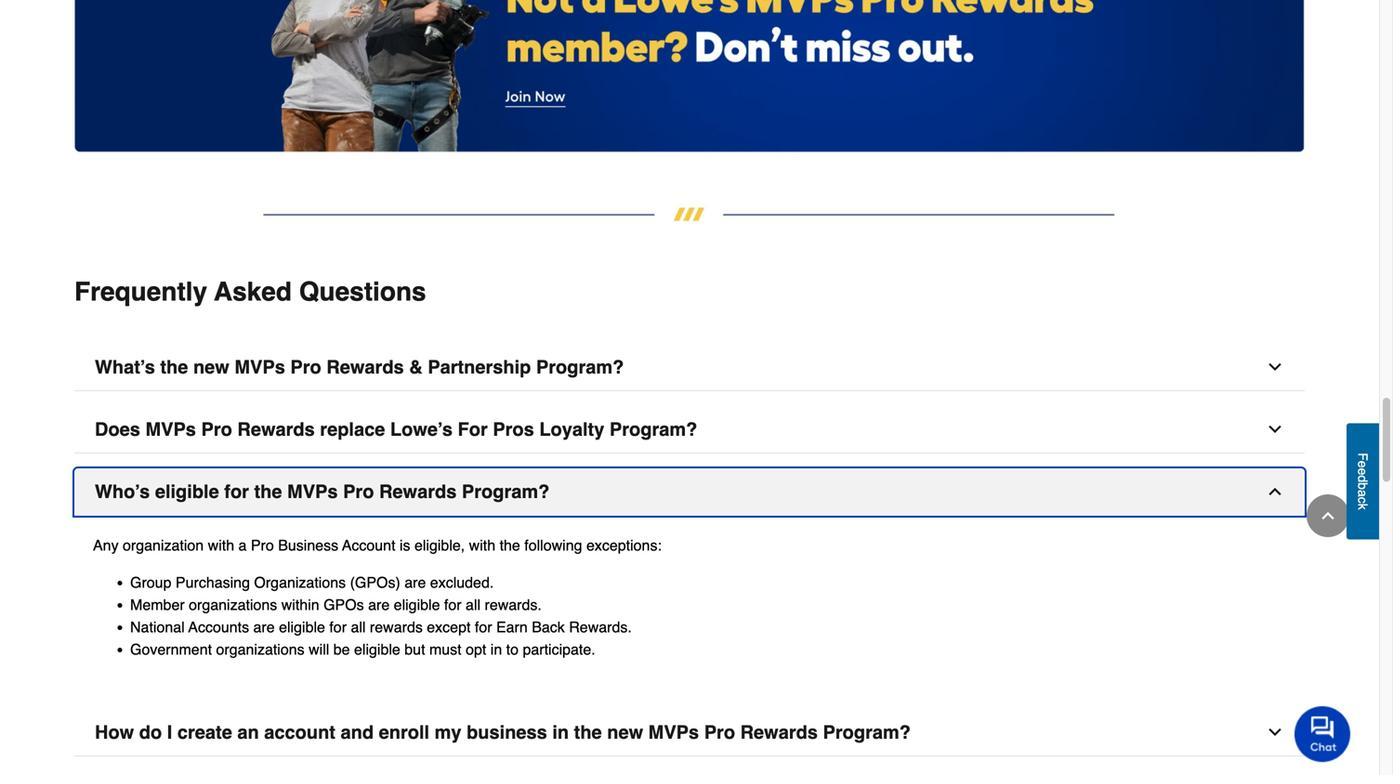 Task type: locate. For each thing, give the bounding box(es) containing it.
0 vertical spatial a
[[1356, 490, 1371, 497]]

with up the excluded.
[[469, 537, 496, 554]]

all
[[466, 596, 481, 613], [351, 619, 366, 636]]

eligible
[[155, 481, 219, 502], [394, 596, 440, 613], [279, 619, 325, 636], [354, 641, 401, 658]]

1 e from the top
[[1356, 461, 1371, 468]]

for
[[224, 481, 249, 502], [444, 596, 462, 613], [329, 619, 347, 636], [475, 619, 492, 636]]

(gpos)
[[350, 574, 401, 591]]

for
[[458, 419, 488, 440]]

0 horizontal spatial all
[[351, 619, 366, 636]]

2 vertical spatial are
[[253, 619, 275, 636]]

the left the following
[[500, 537, 521, 554]]

2 with from the left
[[469, 537, 496, 554]]

i
[[167, 722, 172, 743]]

1 horizontal spatial with
[[469, 537, 496, 554]]

accounts
[[188, 619, 249, 636]]

loyalty
[[540, 419, 605, 440]]

1 vertical spatial all
[[351, 619, 366, 636]]

are down 'is'
[[405, 574, 426, 591]]

my
[[435, 722, 462, 743]]

rewards
[[370, 619, 423, 636]]

0 horizontal spatial a
[[239, 537, 247, 554]]

0 vertical spatial chevron down image
[[1266, 420, 1285, 439]]

2 chevron down image from the top
[[1266, 723, 1285, 742]]

does
[[95, 419, 140, 440]]

0 horizontal spatial are
[[253, 619, 275, 636]]

eligible inside button
[[155, 481, 219, 502]]

are down "(gpos)"
[[368, 596, 390, 613]]

organizations
[[189, 596, 277, 613], [216, 641, 305, 658]]

new inside button
[[193, 356, 230, 378]]

chevron down image for how do i create an account and enroll my business in the new mvps pro rewards program?
[[1266, 723, 1285, 742]]

is
[[400, 537, 411, 554]]

not a lowe's m v ps pro rewards member? don't miss out. join now. image
[[74, 0, 1306, 152]]

in
[[491, 641, 502, 658], [553, 722, 569, 743]]

chevron down image for does mvps pro rewards replace lowe's for pros loyalty program?
[[1266, 420, 1285, 439]]

0 horizontal spatial new
[[193, 356, 230, 378]]

1 horizontal spatial a
[[1356, 490, 1371, 497]]

1 vertical spatial in
[[553, 722, 569, 743]]

all down the excluded.
[[466, 596, 481, 613]]

the inside button
[[574, 722, 602, 743]]

k
[[1356, 504, 1371, 510]]

e up 'b' on the right
[[1356, 468, 1371, 475]]

in left to
[[491, 641, 502, 658]]

new
[[193, 356, 230, 378], [607, 722, 644, 743]]

all down gpos at the left of page
[[351, 619, 366, 636]]

business
[[467, 722, 547, 743]]

0 horizontal spatial in
[[491, 641, 502, 658]]

pro
[[290, 356, 321, 378], [201, 419, 232, 440], [343, 481, 374, 502], [251, 537, 274, 554], [705, 722, 736, 743]]

organizations up accounts
[[189, 596, 277, 613]]

are right accounts
[[253, 619, 275, 636]]

c
[[1356, 497, 1371, 504]]

in inside button
[[553, 722, 569, 743]]

e up d
[[1356, 461, 1371, 468]]

1 horizontal spatial in
[[553, 722, 569, 743]]

new inside button
[[607, 722, 644, 743]]

the
[[160, 356, 188, 378], [254, 481, 282, 502], [500, 537, 521, 554], [574, 722, 602, 743]]

chevron down image
[[1266, 358, 1285, 376]]

0 vertical spatial new
[[193, 356, 230, 378]]

who's
[[95, 481, 150, 502]]

0 vertical spatial all
[[466, 596, 481, 613]]

1 chevron down image from the top
[[1266, 420, 1285, 439]]

what's the new mvps pro rewards & partnership program? button
[[74, 344, 1306, 391]]

any organization with a pro business account is eligible, with the following exceptions:
[[93, 537, 666, 554]]

scroll to top element
[[1307, 495, 1350, 537]]

1 vertical spatial are
[[368, 596, 390, 613]]

with up purchasing
[[208, 537, 234, 554]]

eligible up organization
[[155, 481, 219, 502]]

1 vertical spatial new
[[607, 722, 644, 743]]

program?
[[536, 356, 624, 378], [610, 419, 698, 440], [462, 481, 550, 502], [823, 722, 911, 743]]

pros
[[493, 419, 534, 440]]

partnership
[[428, 356, 531, 378]]

enroll
[[379, 722, 430, 743]]

chevron down image inside how do i create an account and enroll my business in the new mvps pro rewards program? button
[[1266, 723, 1285, 742]]

the right the business
[[574, 722, 602, 743]]

do
[[139, 722, 162, 743]]

chevron down image
[[1266, 420, 1285, 439], [1266, 723, 1285, 742]]

a up k
[[1356, 490, 1371, 497]]

purchasing
[[176, 574, 250, 591]]

in right the business
[[553, 722, 569, 743]]

with
[[208, 537, 234, 554], [469, 537, 496, 554]]

and
[[341, 722, 374, 743]]

government
[[130, 641, 212, 658]]

organizations down accounts
[[216, 641, 305, 658]]

the up business
[[254, 481, 282, 502]]

e
[[1356, 461, 1371, 468], [1356, 468, 1371, 475]]

1 vertical spatial chevron down image
[[1266, 723, 1285, 742]]

create
[[177, 722, 232, 743]]

the right what's
[[160, 356, 188, 378]]

chevron down image inside does mvps pro rewards replace lowe's for pros loyalty program? button
[[1266, 420, 1285, 439]]

a up purchasing
[[239, 537, 247, 554]]

following
[[525, 537, 583, 554]]

an
[[237, 722, 259, 743]]

d
[[1356, 475, 1371, 483]]

b
[[1356, 483, 1371, 490]]

1 horizontal spatial new
[[607, 722, 644, 743]]

chevron down image left chat invite button image
[[1266, 723, 1285, 742]]

are
[[405, 574, 426, 591], [368, 596, 390, 613], [253, 619, 275, 636]]

a
[[1356, 490, 1371, 497], [239, 537, 247, 554]]

0 vertical spatial in
[[491, 641, 502, 658]]

eligible down rewards
[[354, 641, 401, 658]]

mvps
[[235, 356, 285, 378], [145, 419, 196, 440], [287, 481, 338, 502], [649, 722, 699, 743]]

chevron down image up chevron up image
[[1266, 420, 1285, 439]]

how
[[95, 722, 134, 743]]

national
[[130, 619, 185, 636]]

how do i create an account and enroll my business in the new mvps pro rewards program?
[[95, 722, 911, 743]]

2 horizontal spatial are
[[405, 574, 426, 591]]

0 horizontal spatial with
[[208, 537, 234, 554]]

group
[[130, 574, 172, 591]]

any
[[93, 537, 119, 554]]

but
[[405, 641, 425, 658]]

rewards
[[327, 356, 404, 378], [237, 419, 315, 440], [379, 481, 457, 502], [741, 722, 818, 743]]



Task type: vqa. For each thing, say whether or not it's contained in the screenshot.
Questions
yes



Task type: describe. For each thing, give the bounding box(es) containing it.
f
[[1356, 453, 1371, 461]]

chevron up image
[[1319, 507, 1338, 525]]

back
[[532, 619, 565, 636]]

how do i create an account and enroll my business in the new mvps pro rewards program? button
[[74, 709, 1306, 757]]

will
[[309, 641, 329, 658]]

rewards.
[[569, 619, 632, 636]]

eligible down within
[[279, 619, 325, 636]]

0 vertical spatial organizations
[[189, 596, 277, 613]]

asked
[[214, 277, 292, 307]]

member
[[130, 596, 185, 613]]

earn
[[497, 619, 528, 636]]

within
[[282, 596, 320, 613]]

except
[[427, 619, 471, 636]]

opt
[[466, 641, 487, 658]]

group purchasing organizations (gpos) are excluded. member organizations within gpos are eligible for all rewards. national accounts are eligible for all rewards except for earn back rewards. government organizations will be eligible but must opt in to participate.
[[130, 574, 632, 658]]

what's the new mvps pro rewards & partnership program?
[[95, 356, 624, 378]]

chat invite button image
[[1295, 706, 1352, 763]]

f e e d b a c k
[[1356, 453, 1371, 510]]

frequently
[[74, 277, 207, 307]]

&
[[409, 356, 423, 378]]

to
[[506, 641, 519, 658]]

participate.
[[523, 641, 596, 658]]

account
[[264, 722, 336, 743]]

exceptions:
[[587, 537, 662, 554]]

page divider image
[[74, 208, 1306, 221]]

in inside group purchasing organizations (gpos) are excluded. member organizations within gpos are eligible for all rewards. national accounts are eligible for all rewards except for earn back rewards. government organizations will be eligible but must opt in to participate.
[[491, 641, 502, 658]]

eligible,
[[415, 537, 465, 554]]

does mvps pro rewards replace lowe's for pros loyalty program? button
[[74, 406, 1306, 454]]

1 horizontal spatial all
[[466, 596, 481, 613]]

2 e from the top
[[1356, 468, 1371, 475]]

1 with from the left
[[208, 537, 234, 554]]

1 horizontal spatial are
[[368, 596, 390, 613]]

f e e d b a c k button
[[1347, 423, 1380, 540]]

what's
[[95, 356, 155, 378]]

organizations
[[254, 574, 346, 591]]

gpos
[[324, 596, 364, 613]]

for inside the who's eligible for the mvps pro rewards program? button
[[224, 481, 249, 502]]

rewards.
[[485, 596, 542, 613]]

excluded.
[[430, 574, 494, 591]]

must
[[430, 641, 462, 658]]

business
[[278, 537, 339, 554]]

lowe's
[[390, 419, 453, 440]]

replace
[[320, 419, 385, 440]]

account
[[342, 537, 396, 554]]

a inside button
[[1356, 490, 1371, 497]]

questions
[[299, 277, 426, 307]]

1 vertical spatial a
[[239, 537, 247, 554]]

does mvps pro rewards replace lowe's for pros loyalty program?
[[95, 419, 698, 440]]

chevron up image
[[1266, 482, 1285, 501]]

who's eligible for the mvps pro rewards program? button
[[74, 468, 1306, 516]]

eligible up rewards
[[394, 596, 440, 613]]

organization
[[123, 537, 204, 554]]

frequently asked questions
[[74, 277, 426, 307]]

who's eligible for the mvps pro rewards program?
[[95, 481, 550, 502]]

0 vertical spatial are
[[405, 574, 426, 591]]

1 vertical spatial organizations
[[216, 641, 305, 658]]

be
[[334, 641, 350, 658]]



